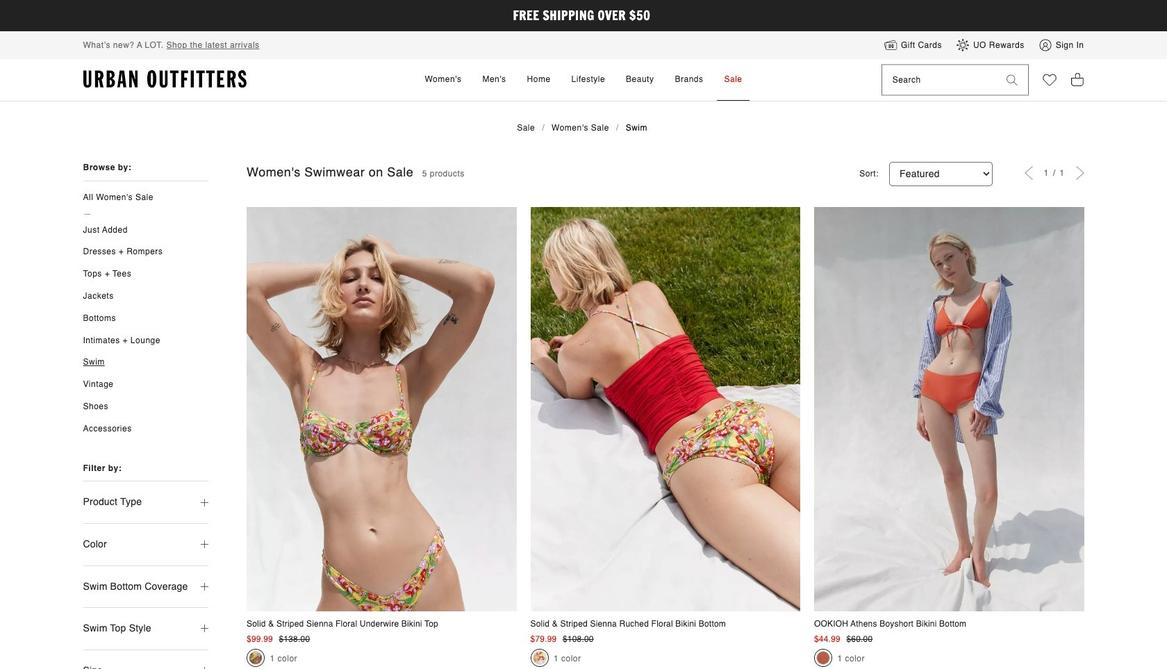 Task type: describe. For each thing, give the bounding box(es) containing it.
main navigation element
[[300, 59, 868, 101]]

ookioh athens boyshort bikini bottom image
[[814, 207, 1084, 612]]

sale price: $44.99 element
[[814, 634, 841, 644]]

original price: $108.00 element
[[563, 634, 594, 644]]

urban outfitters image
[[83, 70, 246, 88]]

my shopping bag image
[[1070, 72, 1084, 87]]

solid & striped sienna floral underwire bikini top image
[[247, 207, 517, 612]]

search image
[[1007, 74, 1018, 86]]

Search text field
[[882, 65, 996, 95]]

sale price: $79.99 element
[[531, 634, 557, 644]]

floral print image for sale price: $99.99 element
[[249, 651, 263, 665]]

solid & striped sienna ruched floral bikini bottom image
[[531, 207, 800, 612]]



Task type: vqa. For each thing, say whether or not it's contained in the screenshot.
"Solid & Striped Sienna Floral Underwire Bikini Top" "image"
yes



Task type: locate. For each thing, give the bounding box(es) containing it.
floral print image down sale price: $99.99 element
[[249, 651, 263, 665]]

sale price: $99.99 element
[[247, 634, 273, 644]]

original price: $138.00 element
[[279, 634, 310, 644]]

None search field
[[882, 65, 996, 95]]

1 horizontal spatial floral print image
[[533, 651, 547, 665]]

1 floral print image from the left
[[249, 651, 263, 665]]

original price: $60.00 element
[[847, 634, 873, 644]]

2 floral print image from the left
[[533, 651, 547, 665]]

floral print image for the 'sale price: $79.99' element
[[533, 651, 547, 665]]

femme sport image
[[816, 651, 830, 665]]

floral print image
[[249, 651, 263, 665], [533, 651, 547, 665]]

0 horizontal spatial floral print image
[[249, 651, 263, 665]]

floral print image down the 'sale price: $79.99' element
[[533, 651, 547, 665]]

favorites image
[[1043, 73, 1057, 87]]



